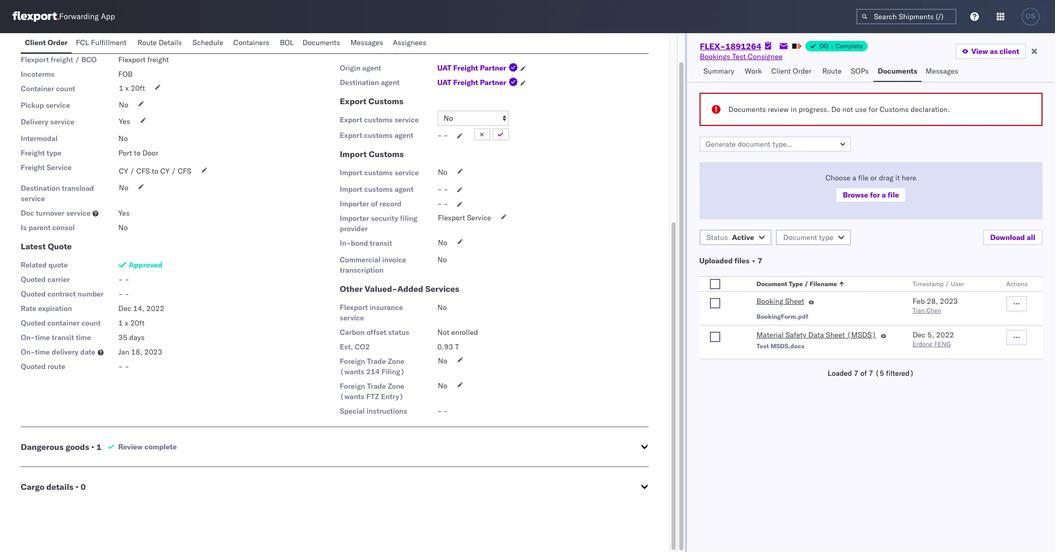 Task type: vqa. For each thing, say whether or not it's contained in the screenshot.


Task type: locate. For each thing, give the bounding box(es) containing it.
0 vertical spatial sheet
[[785, 297, 805, 306]]

x down "fob"
[[125, 84, 129, 93]]

2 on- from the top
[[21, 348, 35, 357]]

0 vertical spatial count
[[56, 84, 75, 93]]

(wants inside foreign trade zone (wants ftz entry)
[[340, 392, 364, 402]]

1 horizontal spatial fcl
[[76, 38, 89, 47]]

2022 inside dec 5, 2022 erdong feng
[[936, 331, 954, 340]]

quoted carrier
[[21, 275, 70, 284]]

quoted down related
[[21, 275, 46, 284]]

related quote
[[21, 261, 68, 270]]

0 horizontal spatial destination
[[21, 184, 60, 193]]

foreign up the special
[[340, 382, 365, 391]]

route up flexport freight
[[138, 38, 157, 47]]

(wants inside the foreign trade zone (wants 214 filing)
[[340, 368, 364, 377]]

3 quoted from the top
[[21, 319, 46, 328]]

0 vertical spatial documents
[[303, 38, 340, 47]]

container
[[21, 84, 54, 93]]

2 importer from the top
[[340, 214, 369, 223]]

0 horizontal spatial client order
[[25, 38, 68, 47]]

1 vertical spatial service
[[467, 213, 491, 223]]

uat for destination agent
[[438, 78, 452, 87]]

importer security filing provider
[[340, 214, 417, 234]]

quoted for quoted route
[[21, 362, 46, 372]]

2 import from the top
[[340, 168, 362, 178]]

service up import customs agent
[[395, 168, 419, 178]]

1 vertical spatial client
[[772, 66, 791, 76]]

foreign inside the foreign trade zone (wants 214 filing)
[[340, 357, 365, 367]]

1 horizontal spatial test
[[757, 343, 769, 350]]

0 vertical spatial import
[[340, 149, 367, 159]]

flexport service
[[438, 213, 491, 223]]

2 uat freight partner from the top
[[438, 78, 506, 87]]

flexport for flexport service
[[438, 213, 465, 223]]

document up document type / filename
[[783, 233, 817, 242]]

partner for destination agent
[[480, 78, 506, 87]]

2023 right 28,
[[940, 297, 958, 306]]

service up carbon
[[340, 314, 364, 323]]

• left 0
[[76, 482, 79, 493]]

0 vertical spatial partner
[[480, 63, 506, 73]]

0 horizontal spatial order
[[48, 38, 68, 47]]

1 x 20ft
[[119, 84, 145, 93], [118, 319, 145, 328]]

1 vertical spatial trade
[[367, 382, 386, 391]]

service up the export customs agent
[[395, 115, 419, 125]]

quoted left route
[[21, 362, 46, 372]]

1 horizontal spatial transit
[[370, 239, 392, 248]]

quoted for quoted container count
[[21, 319, 46, 328]]

1 horizontal spatial client order button
[[767, 62, 818, 82]]

erdong
[[913, 341, 933, 348]]

cy / cfs to cy / cfs
[[119, 167, 191, 176]]

documents
[[303, 38, 340, 47], [878, 66, 918, 76], [729, 105, 766, 114]]

0 horizontal spatial messages
[[351, 38, 383, 47]]

file
[[858, 173, 869, 183], [888, 191, 899, 200]]

1 (wants from the top
[[340, 368, 364, 377]]

material safety data sheet (msds)
[[757, 331, 877, 340]]

1 import from the top
[[340, 149, 367, 159]]

4 customs from the top
[[364, 185, 393, 194]]

destination down origin agent
[[340, 78, 379, 87]]

export down export customs
[[340, 115, 362, 125]]

customs up the export customs agent
[[364, 115, 393, 125]]

sops
[[851, 66, 869, 76]]

service down 'container count'
[[46, 101, 70, 110]]

dec for dec 14, 2022
[[118, 304, 131, 314]]

flexport
[[21, 55, 49, 64], [118, 55, 146, 64], [438, 213, 465, 223], [340, 303, 368, 313]]

0 vertical spatial 2022
[[146, 304, 164, 314]]

transload
[[62, 184, 94, 193]]

0 vertical spatial service
[[47, 163, 72, 172]]

in-bond transit
[[340, 239, 392, 248]]

0 horizontal spatial count
[[56, 84, 75, 93]]

messages up declaration.
[[926, 66, 959, 76]]

2 vertical spatial export
[[340, 131, 362, 140]]

1 horizontal spatial of
[[861, 369, 867, 378]]

import for import customs agent
[[340, 185, 362, 194]]

export customs
[[340, 96, 404, 106]]

20ft
[[131, 84, 145, 93], [130, 319, 145, 328]]

0 vertical spatial foreign
[[340, 357, 365, 367]]

time up quoted route
[[35, 348, 50, 357]]

port to door
[[118, 148, 158, 158]]

client order up flexport freight / bco
[[25, 38, 68, 47]]

service up consol
[[66, 209, 91, 218]]

2 cfs from the left
[[178, 167, 191, 176]]

filtered)
[[886, 369, 914, 378]]

freight down route details button at the top left of page
[[147, 55, 169, 64]]

on- down rate
[[21, 333, 35, 343]]

security
[[371, 214, 398, 223]]

trade up the 214
[[367, 357, 386, 367]]

None checkbox
[[710, 299, 720, 309], [710, 332, 720, 343], [710, 299, 720, 309], [710, 332, 720, 343]]

sheet right data
[[826, 331, 845, 340]]

service
[[46, 101, 70, 110], [395, 115, 419, 125], [50, 117, 74, 127], [395, 168, 419, 178], [21, 194, 45, 204], [66, 209, 91, 218], [340, 314, 364, 323]]

0
[[81, 482, 86, 493]]

importer inside importer security filing provider
[[340, 214, 369, 223]]

customs up import customs service
[[369, 149, 404, 159]]

1 export from the top
[[340, 96, 367, 106]]

0 horizontal spatial fcl
[[59, 36, 74, 46]]

0 horizontal spatial documents button
[[298, 33, 346, 53]]

shipper
[[340, 26, 366, 35]]

type up document type / filename button
[[819, 233, 834, 242]]

dec inside dec 5, 2022 erdong feng
[[913, 331, 926, 340]]

zone up filing)
[[388, 357, 404, 367]]

1 horizontal spatial documents button
[[874, 62, 922, 82]]

1 zone from the top
[[388, 357, 404, 367]]

3 import from the top
[[340, 185, 362, 194]]

uat for origin agent
[[438, 63, 452, 73]]

documents for documents review in progress. do not use for customs declaration.
[[729, 105, 766, 114]]

of left (5
[[861, 369, 867, 378]]

for down or at the right top of the page
[[870, 191, 880, 200]]

zone inside foreign trade zone (wants ftz entry)
[[388, 382, 404, 391]]

1 vertical spatial uat freight partner
[[438, 78, 506, 87]]

7 right loaded
[[854, 369, 859, 378]]

0 vertical spatial •
[[91, 442, 94, 453]]

0 vertical spatial uat freight partner link
[[438, 63, 520, 73]]

0 horizontal spatial documents
[[303, 38, 340, 47]]

messages down shipper
[[351, 38, 383, 47]]

quoted for quoted contract number
[[21, 290, 46, 299]]

1 partner from the top
[[480, 63, 506, 73]]

7 right ∙
[[758, 256, 763, 266]]

1 horizontal spatial type
[[819, 233, 834, 242]]

3 customs from the top
[[364, 168, 393, 178]]

flexport insurance service
[[340, 303, 403, 323]]

1 horizontal spatial service
[[467, 213, 491, 223]]

consignee
[[748, 52, 783, 61]]

customs for import customs
[[369, 149, 404, 159]]

export down destination agent
[[340, 96, 367, 106]]

2022 for dec 14, 2022
[[146, 304, 164, 314]]

0 vertical spatial (wants
[[340, 368, 364, 377]]

2 export from the top
[[340, 115, 362, 125]]

transit down container
[[52, 333, 74, 343]]

1 vertical spatial on-
[[21, 348, 35, 357]]

1 vertical spatial uat freight partner link
[[438, 77, 520, 88]]

import for import customs
[[340, 149, 367, 159]]

destination for destination transload service
[[21, 184, 60, 193]]

declaration.
[[911, 105, 950, 114]]

2 horizontal spatial documents
[[878, 66, 918, 76]]

carbon
[[340, 328, 365, 337]]

dec 5, 2022 erdong feng
[[913, 331, 954, 348]]

documents right the sops button
[[878, 66, 918, 76]]

2 (wants from the top
[[340, 392, 364, 402]]

2 customs from the top
[[364, 131, 393, 140]]

pickup service
[[21, 101, 70, 110]]

1 uat freight partner link from the top
[[438, 63, 520, 73]]

valued-
[[365, 284, 397, 294]]

browse
[[843, 191, 869, 200]]

client order button down consignee
[[767, 62, 818, 82]]

flexport for flexport insurance service
[[340, 303, 368, 313]]

transit down importer security filing provider
[[370, 239, 392, 248]]

trade inside the foreign trade zone (wants 214 filing)
[[367, 357, 386, 367]]

0 horizontal spatial 2022
[[146, 304, 164, 314]]

0 vertical spatial zone
[[388, 357, 404, 367]]

1 vertical spatial transit
[[52, 333, 74, 343]]

(wants left the 214
[[340, 368, 364, 377]]

0 horizontal spatial forwarding
[[59, 12, 99, 22]]

flexport inside flexport insurance service
[[340, 303, 368, 313]]

customs
[[364, 115, 393, 125], [364, 131, 393, 140], [364, 168, 393, 178], [364, 185, 393, 194]]

sheet down the type
[[785, 297, 805, 306]]

0 horizontal spatial type
[[47, 148, 62, 158]]

fcl inside button
[[76, 38, 89, 47]]

browse for a file
[[843, 191, 899, 200]]

0 vertical spatial file
[[858, 173, 869, 183]]

0 horizontal spatial •
[[76, 482, 79, 493]]

1 vertical spatial for
[[870, 191, 880, 200]]

view as client button
[[956, 44, 1026, 59]]

export up import customs
[[340, 131, 362, 140]]

a right choose
[[853, 173, 857, 183]]

7 for of
[[869, 369, 874, 378]]

1 vertical spatial client order button
[[767, 62, 818, 82]]

1 vertical spatial importer
[[340, 214, 369, 223]]

None checkbox
[[710, 279, 720, 290]]

1 vertical spatial foreign
[[340, 382, 365, 391]]

flexport up "fob"
[[118, 55, 146, 64]]

(wants for foreign trade zone (wants ftz entry)
[[340, 392, 364, 402]]

trade up ftz
[[367, 382, 386, 391]]

no
[[119, 100, 128, 110], [118, 134, 128, 143], [438, 168, 447, 177], [119, 183, 128, 193], [118, 223, 128, 233], [438, 238, 447, 248], [438, 255, 447, 265], [438, 303, 447, 313], [438, 357, 447, 366], [438, 382, 447, 391]]

1 freight from the left
[[51, 55, 73, 64]]

•
[[91, 442, 94, 453], [76, 482, 79, 493]]

(wants up the special
[[340, 392, 364, 402]]

customs up export customs service
[[369, 96, 404, 106]]

importer for importer of record
[[340, 199, 369, 209]]

documents down shipper
[[303, 38, 340, 47]]

1 horizontal spatial forwarding
[[340, 44, 385, 55]]

customs for export customs
[[369, 96, 404, 106]]

order up flexport freight / bco
[[48, 38, 68, 47]]

to
[[134, 148, 141, 158], [152, 167, 158, 176]]

route inside route details button
[[138, 38, 157, 47]]

1 vertical spatial order
[[793, 66, 812, 76]]

document up booking
[[757, 280, 788, 288]]

safety
[[786, 331, 807, 340]]

destination down freight service
[[21, 184, 60, 193]]

client order down consignee
[[772, 66, 812, 76]]

0 vertical spatial to
[[134, 148, 141, 158]]

1 vertical spatial 2023
[[144, 348, 162, 357]]

time up date
[[76, 333, 91, 343]]

freight down the ocean fcl on the left top
[[51, 55, 73, 64]]

0 vertical spatial 2023
[[940, 297, 958, 306]]

for inside 'button'
[[870, 191, 880, 200]]

client down consignee
[[772, 66, 791, 76]]

1 horizontal spatial documents
[[729, 105, 766, 114]]

messages button up origin agent
[[346, 33, 389, 53]]

zone inside the foreign trade zone (wants 214 filing)
[[388, 357, 404, 367]]

0 vertical spatial dec
[[118, 304, 131, 314]]

documents button right bol
[[298, 33, 346, 53]]

2023 for feb 28, 2023 tian chen
[[940, 297, 958, 306]]

test down material
[[757, 343, 769, 350]]

1 vertical spatial file
[[888, 191, 899, 200]]

freight
[[453, 63, 478, 73], [453, 78, 478, 87], [21, 148, 45, 158], [21, 163, 45, 172]]

1 horizontal spatial to
[[152, 167, 158, 176]]

0 horizontal spatial 7
[[758, 256, 763, 266]]

0 vertical spatial messages
[[351, 38, 383, 47]]

1 x 20ft up the '35 days' on the left bottom
[[118, 319, 145, 328]]

for right use
[[869, 105, 878, 114]]

time
[[35, 333, 50, 343], [76, 333, 91, 343], [35, 348, 50, 357]]

1 vertical spatial documents
[[878, 66, 918, 76]]

0 vertical spatial trade
[[367, 357, 386, 367]]

customs up import customs agent
[[364, 168, 393, 178]]

2022 up feng
[[936, 331, 954, 340]]

0 horizontal spatial test
[[732, 52, 746, 61]]

import down import customs
[[340, 168, 362, 178]]

1 vertical spatial client order
[[772, 66, 812, 76]]

1 horizontal spatial a
[[882, 191, 886, 200]]

• right goods
[[91, 442, 94, 453]]

1 vertical spatial (wants
[[340, 392, 364, 402]]

customs down export customs service
[[364, 131, 393, 140]]

door
[[142, 148, 158, 158]]

forwarding left app
[[59, 12, 99, 22]]

3 export from the top
[[340, 131, 362, 140]]

destination transload service
[[21, 184, 94, 204]]

0 horizontal spatial to
[[134, 148, 141, 158]]

in
[[791, 105, 797, 114]]

2 vertical spatial import
[[340, 185, 362, 194]]

1 horizontal spatial destination
[[340, 78, 379, 87]]

1 horizontal spatial 2023
[[940, 297, 958, 306]]

file left or at the right top of the page
[[858, 173, 869, 183]]

service up doc
[[21, 194, 45, 204]]

foreign for foreign trade zone (wants 214 filing)
[[340, 357, 365, 367]]

zone up the entry)
[[388, 382, 404, 391]]

commercial
[[340, 255, 381, 265]]

foreign inside foreign trade zone (wants ftz entry)
[[340, 382, 365, 391]]

1 vertical spatial document
[[757, 280, 788, 288]]

0 horizontal spatial 2023
[[144, 348, 162, 357]]

0 vertical spatial export
[[340, 96, 367, 106]]

customs up importer of record
[[364, 185, 393, 194]]

to right port
[[134, 148, 141, 158]]

status
[[388, 328, 409, 337]]

on- up quoted route
[[21, 348, 35, 357]]

on-
[[21, 333, 35, 343], [21, 348, 35, 357]]

importer for importer security filing provider
[[340, 214, 369, 223]]

foreign down est. co2
[[340, 357, 365, 367]]

1 customs from the top
[[364, 115, 393, 125]]

to down door
[[152, 167, 158, 176]]

flexport right filing
[[438, 213, 465, 223]]

0 vertical spatial document
[[783, 233, 817, 242]]

dangerous goods • 1
[[21, 442, 102, 453]]

transit
[[370, 239, 392, 248], [52, 333, 74, 343]]

1 trade from the top
[[367, 357, 386, 367]]

on- for on-time transit time
[[21, 333, 35, 343]]

1 on- from the top
[[21, 333, 35, 343]]

file down it
[[888, 191, 899, 200]]

2 freight from the left
[[147, 55, 169, 64]]

1 quoted from the top
[[21, 275, 46, 284]]

ocean
[[31, 36, 57, 46]]

messages for the top the messages button
[[351, 38, 383, 47]]

1 foreign from the top
[[340, 357, 365, 367]]

2 trade from the top
[[367, 382, 386, 391]]

flexport. image
[[12, 11, 59, 22]]

customs for import customs service
[[364, 168, 393, 178]]

test
[[732, 52, 746, 61], [757, 343, 769, 350]]

count
[[56, 84, 75, 93], [81, 319, 101, 328]]

0 vertical spatial x
[[125, 84, 129, 93]]

route inside route button
[[823, 66, 842, 76]]

2 quoted from the top
[[21, 290, 46, 299]]

quoted down rate
[[21, 319, 46, 328]]

export customs agent
[[340, 131, 413, 140]]

active
[[732, 233, 754, 242]]

uat freight partner link for destination agent
[[438, 77, 520, 88]]

2022 right 14,
[[146, 304, 164, 314]]

type inside button
[[819, 233, 834, 242]]

2 vertical spatial 1
[[96, 442, 102, 453]]

latest
[[21, 241, 46, 252]]

client order for topmost client order button
[[25, 38, 68, 47]]

fulfillment
[[91, 38, 126, 47]]

of down import customs agent
[[371, 199, 378, 209]]

booking sheet link
[[757, 296, 805, 309]]

route details
[[138, 38, 182, 47]]

service for destination transload service
[[21, 194, 45, 204]]

a down drag
[[882, 191, 886, 200]]

service for freight service
[[47, 163, 72, 172]]

7 left (5
[[869, 369, 874, 378]]

1 vertical spatial 20ft
[[130, 319, 145, 328]]

2 uat from the top
[[438, 78, 452, 87]]

0 vertical spatial transit
[[370, 239, 392, 248]]

choose
[[826, 173, 851, 183]]

service inside 'destination transload service'
[[21, 194, 45, 204]]

import up importer of record
[[340, 185, 362, 194]]

cargo
[[21, 482, 44, 493]]

container
[[47, 319, 80, 328]]

trade inside foreign trade zone (wants ftz entry)
[[367, 382, 386, 391]]

time up on-time delivery date
[[35, 333, 50, 343]]

0 vertical spatial order
[[48, 38, 68, 47]]

1 vertical spatial documents button
[[874, 62, 922, 82]]

quoted contract number
[[21, 290, 104, 299]]

1 importer from the top
[[340, 199, 369, 209]]

1 horizontal spatial •
[[91, 442, 94, 453]]

1 uat from the top
[[438, 63, 452, 73]]

client order button up flexport freight / bco
[[21, 33, 72, 53]]

type up freight service
[[47, 148, 62, 158]]

type for document type
[[819, 233, 834, 242]]

is parent consol
[[21, 223, 75, 233]]

summary button
[[700, 62, 741, 82]]

1 vertical spatial x
[[125, 319, 128, 328]]

2 partner from the top
[[480, 78, 506, 87]]

flexport for flexport freight / bco
[[21, 55, 49, 64]]

documents button right sops
[[874, 62, 922, 82]]

/ inside button
[[805, 280, 809, 288]]

2022
[[146, 304, 164, 314], [936, 331, 954, 340]]

client down the flexport. image
[[25, 38, 46, 47]]

approved
[[129, 261, 162, 270]]

1 uat freight partner from the top
[[438, 63, 506, 73]]

20ft up days
[[130, 319, 145, 328]]

do
[[831, 105, 841, 114]]

flex-
[[700, 41, 726, 51]]

partner
[[480, 63, 506, 73], [480, 78, 506, 87]]

export customs service
[[340, 115, 419, 125]]

1 vertical spatial import
[[340, 168, 362, 178]]

x up 35
[[125, 319, 128, 328]]

1 horizontal spatial order
[[793, 66, 812, 76]]

service inside flexport insurance service
[[340, 314, 364, 323]]

added
[[397, 284, 423, 294]]

0 horizontal spatial cfs
[[136, 167, 150, 176]]

document type / filename
[[757, 280, 837, 288]]

browse for a file button
[[836, 187, 907, 203]]

doc
[[21, 209, 34, 218]]

test down 1891264
[[732, 52, 746, 61]]

order left route button at the top of the page
[[793, 66, 812, 76]]

carrier
[[47, 275, 70, 284]]

document for document type / filename
[[757, 280, 788, 288]]

flexport up incoterms
[[21, 55, 49, 64]]

not
[[438, 328, 450, 337]]

destination inside 'destination transload service'
[[21, 184, 60, 193]]

fcl up flexport freight / bco
[[59, 36, 74, 46]]

1 vertical spatial destination
[[21, 184, 60, 193]]

0 horizontal spatial service
[[47, 163, 72, 172]]

2 horizontal spatial 7
[[869, 369, 874, 378]]

1 horizontal spatial cfs
[[178, 167, 191, 176]]

documents for top documents button
[[303, 38, 340, 47]]

agent up record
[[395, 185, 414, 194]]

1 vertical spatial partner
[[480, 78, 506, 87]]

0 horizontal spatial messages button
[[346, 33, 389, 53]]

4 quoted from the top
[[21, 362, 46, 372]]

co2
[[355, 343, 370, 352]]

1 horizontal spatial messages button
[[922, 62, 964, 82]]

1 vertical spatial forwarding
[[340, 44, 385, 55]]

special
[[340, 407, 365, 416]]

days
[[129, 333, 145, 343]]

download
[[991, 233, 1025, 242]]

service for export customs service
[[395, 115, 419, 125]]

bookings test consignee link
[[700, 51, 783, 62]]

2023 right 18, in the left bottom of the page
[[144, 348, 162, 357]]

document type / filename button
[[755, 278, 892, 289]]

7 for ∙
[[758, 256, 763, 266]]

review
[[768, 105, 789, 114]]

flexport freight
[[118, 55, 169, 64]]

2022 for dec 5, 2022 erdong feng
[[936, 331, 954, 340]]

2 zone from the top
[[388, 382, 404, 391]]

2 uat freight partner link from the top
[[438, 77, 520, 88]]

1 down "fob"
[[119, 84, 123, 93]]

a inside 'button'
[[882, 191, 886, 200]]

count right container
[[81, 319, 101, 328]]

0 horizontal spatial a
[[853, 173, 857, 183]]

flexport down other
[[340, 303, 368, 313]]

2 foreign from the top
[[340, 382, 365, 391]]

trade for ftz
[[367, 382, 386, 391]]

forwarding for forwarding app
[[59, 12, 99, 22]]

foreign
[[340, 357, 365, 367], [340, 382, 365, 391]]

2023 inside feb 28, 2023 tian chen
[[940, 297, 958, 306]]

dec up erdong
[[913, 331, 926, 340]]

(wants for foreign trade zone (wants 214 filing)
[[340, 368, 364, 377]]

commercial invoice transcription
[[340, 255, 406, 275]]



Task type: describe. For each thing, give the bounding box(es) containing it.
1 vertical spatial 1 x 20ft
[[118, 319, 145, 328]]

turnover
[[36, 209, 64, 218]]

transcription
[[340, 266, 384, 275]]

service for import customs service
[[395, 168, 419, 178]]

est. co2
[[340, 343, 370, 352]]

1 vertical spatial of
[[861, 369, 867, 378]]

Search Shipments (/) text field
[[857, 9, 957, 24]]

freight for flexport freight / bco
[[51, 55, 73, 64]]

0 vertical spatial 1 x 20ft
[[119, 84, 145, 93]]

18,
[[131, 348, 142, 357]]

customs for export customs agent
[[364, 131, 393, 140]]

here
[[902, 173, 917, 183]]

bookings
[[700, 52, 730, 61]]

consol
[[52, 223, 75, 233]]

app
[[101, 12, 115, 22]]

client order for bottom client order button
[[772, 66, 812, 76]]

fcl fulfillment button
[[72, 33, 133, 53]]

/ inside button
[[946, 280, 950, 288]]

download all button
[[983, 230, 1043, 246]]

documents for documents button to the bottom
[[878, 66, 918, 76]]

uat freight partner for origin agent
[[438, 63, 506, 73]]

type for freight type
[[47, 148, 62, 158]]

flexport for flexport freight
[[118, 55, 146, 64]]

1 vertical spatial to
[[152, 167, 158, 176]]

filing)
[[382, 368, 405, 377]]

export for export customs agent
[[340, 131, 362, 140]]

view
[[972, 47, 988, 56]]

time for delivery
[[35, 348, 50, 357]]

importer of record
[[340, 199, 402, 209]]

user
[[951, 280, 964, 288]]

route for route
[[823, 66, 842, 76]]

agent down export customs service
[[395, 131, 413, 140]]

agent up export customs
[[381, 78, 400, 87]]

0 vertical spatial for
[[869, 105, 878, 114]]

doc turnover service
[[21, 209, 91, 218]]

feng
[[935, 341, 951, 348]]

service down pickup service
[[50, 117, 74, 127]]

forwarding for forwarding agents
[[340, 44, 385, 55]]

0.93
[[438, 343, 453, 352]]

document for document type
[[783, 233, 817, 242]]

cargo details • 0
[[21, 482, 86, 493]]

feb 28, 2023 tian chen
[[913, 297, 958, 315]]

service for flexport service
[[467, 213, 491, 223]]

os
[[1026, 12, 1036, 20]]

dg
[[820, 42, 829, 50]]

ftz
[[366, 392, 379, 402]]

14,
[[133, 304, 145, 314]]

or
[[871, 173, 877, 183]]

view as client
[[972, 47, 1020, 56]]

time for transit
[[35, 333, 50, 343]]

port
[[118, 148, 132, 158]]

customs right use
[[880, 105, 909, 114]]

0 vertical spatial messages button
[[346, 33, 389, 53]]

∙
[[751, 256, 756, 266]]

messages for the bottommost the messages button
[[926, 66, 959, 76]]

1 horizontal spatial 7
[[854, 369, 859, 378]]

0 vertical spatial 1
[[119, 84, 123, 93]]

0 horizontal spatial sheet
[[785, 297, 805, 306]]

schedule
[[193, 38, 223, 47]]

customs for export customs service
[[364, 115, 393, 125]]

route
[[47, 362, 65, 372]]

date
[[80, 348, 95, 357]]

1 vertical spatial messages button
[[922, 62, 964, 82]]

incoterms
[[21, 70, 55, 79]]

expiration
[[38, 304, 72, 314]]

import customs service
[[340, 168, 419, 178]]

• for details
[[76, 482, 79, 493]]

zone for foreign trade zone (wants ftz entry)
[[388, 382, 404, 391]]

document type button
[[776, 230, 851, 246]]

is
[[21, 223, 27, 233]]

data
[[809, 331, 824, 340]]

destination for destination agent
[[340, 78, 379, 87]]

sops button
[[847, 62, 874, 82]]

delivery
[[21, 117, 48, 127]]

customs for import customs agent
[[364, 185, 393, 194]]

client for bottom client order button
[[772, 66, 791, 76]]

review complete
[[118, 443, 177, 452]]

uat freight partner for destination agent
[[438, 78, 506, 87]]

forwarding app link
[[12, 11, 115, 22]]

on- for on-time delivery date
[[21, 348, 35, 357]]

transit for time
[[52, 333, 74, 343]]

0 vertical spatial documents button
[[298, 33, 346, 53]]

download all
[[991, 233, 1036, 242]]

foreign for foreign trade zone (wants ftz entry)
[[340, 382, 365, 391]]

dec for dec 5, 2022 erdong feng
[[913, 331, 926, 340]]

1 vertical spatial sheet
[[826, 331, 845, 340]]

2 cy from the left
[[160, 167, 170, 176]]

file inside 'button'
[[888, 191, 899, 200]]

zone for foreign trade zone (wants 214 filing)
[[388, 357, 404, 367]]

bookingform.pdf
[[757, 313, 809, 321]]

loaded 7 of 7 (5 filtered)
[[828, 369, 914, 378]]

status active
[[707, 233, 754, 242]]

t
[[455, 343, 459, 352]]

intermodal
[[21, 134, 58, 143]]

1 horizontal spatial count
[[81, 319, 101, 328]]

0 horizontal spatial of
[[371, 199, 378, 209]]

0 vertical spatial a
[[853, 173, 857, 183]]

bol button
[[276, 33, 298, 53]]

transit for bond
[[370, 239, 392, 248]]

1 cy from the left
[[119, 167, 128, 176]]

1 cfs from the left
[[136, 167, 150, 176]]

quoted for quoted carrier
[[21, 275, 46, 284]]

0.93 t
[[438, 343, 459, 352]]

other valued-added services
[[340, 284, 459, 294]]

uat freight partner link for origin agent
[[438, 63, 520, 73]]

not
[[843, 105, 853, 114]]

booking sheet
[[757, 297, 805, 306]]

1 vertical spatial yes
[[118, 209, 130, 218]]

service for flexport insurance service
[[340, 314, 364, 323]]

2023 for jan 18, 2023
[[144, 348, 162, 357]]

files
[[735, 256, 750, 266]]

complete
[[836, 42, 863, 50]]

0 vertical spatial client order button
[[21, 33, 72, 53]]

contract
[[47, 290, 76, 299]]

freight type
[[21, 148, 62, 158]]

in-
[[340, 239, 351, 248]]

rate expiration
[[21, 304, 72, 314]]

drag
[[879, 173, 894, 183]]

• for goods
[[91, 442, 94, 453]]

quoted route
[[21, 362, 65, 372]]

other
[[340, 284, 363, 294]]

export for export customs
[[340, 96, 367, 106]]

1 vertical spatial test
[[757, 343, 769, 350]]

msds.docx
[[771, 343, 805, 350]]

delivery
[[52, 348, 78, 357]]

use
[[855, 105, 867, 114]]

progress.
[[799, 105, 830, 114]]

agent up destination agent
[[362, 63, 381, 73]]

partner for origin agent
[[480, 63, 506, 73]]

28,
[[927, 297, 938, 306]]

route for route details
[[138, 38, 157, 47]]

214
[[366, 368, 380, 377]]

fob
[[118, 70, 133, 79]]

(msds)
[[847, 331, 877, 340]]

freight for flexport freight
[[147, 55, 169, 64]]

client for topmost client order button
[[25, 38, 46, 47]]

1 vertical spatial 1
[[118, 319, 123, 328]]

timestamp
[[913, 280, 944, 288]]

os button
[[1019, 5, 1043, 29]]

0 vertical spatial 20ft
[[131, 84, 145, 93]]

tian
[[913, 307, 925, 315]]

dec 14, 2022
[[118, 304, 164, 314]]

service for doc turnover service
[[66, 209, 91, 218]]

quote
[[48, 261, 68, 270]]

trade for 214
[[367, 357, 386, 367]]

material
[[757, 331, 784, 340]]

0 vertical spatial yes
[[119, 117, 130, 126]]

Generate document type... text field
[[700, 137, 851, 152]]

review
[[118, 443, 143, 452]]

import customs agent
[[340, 185, 414, 194]]

export for export customs service
[[340, 115, 362, 125]]

import for import customs service
[[340, 168, 362, 178]]

containers
[[233, 38, 269, 47]]

services
[[425, 284, 459, 294]]



